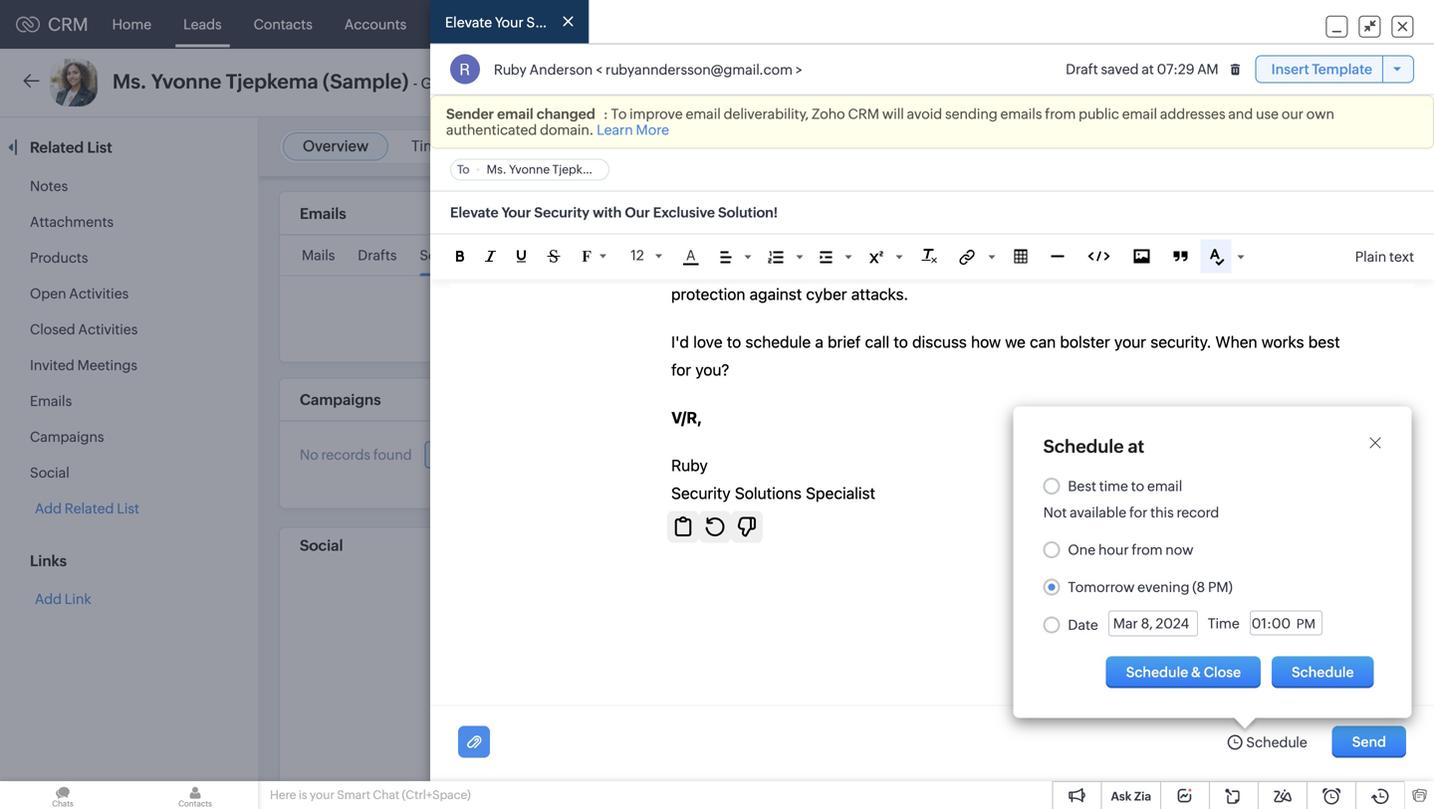 Task type: vqa. For each thing, say whether or not it's contained in the screenshot.
"Settings" on the left top of page
no



Task type: locate. For each thing, give the bounding box(es) containing it.
learn
[[597, 122, 633, 138]]

(sample) left the -
[[323, 70, 409, 93]]

1 horizontal spatial found
[[864, 301, 903, 317]]

: left 'a'
[[1320, 144, 1325, 159]]

0 horizontal spatial send
[[1004, 75, 1038, 91]]

send email button
[[984, 67, 1097, 99]]

send email
[[1004, 75, 1077, 91]]

None text field
[[1252, 616, 1297, 632]]

crm right the logo
[[48, 14, 88, 35]]

products
[[30, 250, 88, 266]]

activities up invited meetings link
[[78, 322, 138, 338]]

1 vertical spatial activities
[[78, 322, 138, 338]]

crm inside to improve email deliverability, zoho crm will avoid sending emails from public email addresses and use our own authenticated domain.
[[848, 106, 880, 122]]

tasks link
[[490, 0, 557, 48]]

profile image
[[1345, 8, 1377, 40]]

0 horizontal spatial :
[[603, 106, 611, 122]]

: right changed
[[603, 106, 611, 122]]

0 horizontal spatial emails
[[30, 393, 72, 409]]

found
[[864, 301, 903, 317], [373, 447, 412, 463]]

1 horizontal spatial (sample)
[[609, 163, 658, 176]]

related list
[[30, 139, 116, 156]]

0 vertical spatial yvonne
[[151, 70, 221, 93]]

spell check image
[[1210, 249, 1225, 266]]

1 vertical spatial no
[[300, 447, 318, 463]]

tjepkema for ms. yvonne tjepkema (sample)
[[552, 163, 607, 176]]

ask
[[1111, 790, 1132, 804]]

from down email
[[1045, 106, 1076, 122]]

meetings down closed activities link
[[77, 358, 137, 374]]

tjepkema down domain.
[[552, 163, 607, 176]]

0 horizontal spatial (sample)
[[323, 70, 409, 93]]

0 vertical spatial from
[[1045, 106, 1076, 122]]

ms. for ms. yvonne tjepkema (sample) - grayson
[[113, 70, 147, 93]]

avoid
[[907, 106, 942, 122]]

0 vertical spatial tjepkema
[[226, 70, 318, 93]]

pm)
[[1208, 580, 1233, 596]]

tjepkema for ms. yvonne tjepkema (sample) - grayson
[[226, 70, 318, 93]]

yvonne for ms. yvonne tjepkema (sample)
[[509, 163, 550, 176]]

-
[[413, 75, 418, 92]]

1 horizontal spatial crm
[[848, 106, 880, 122]]

0 horizontal spatial social
[[30, 465, 69, 481]]

meetings right the tasks link
[[573, 16, 633, 32]]

products link
[[30, 250, 88, 266]]

schedule
[[1043, 437, 1124, 457], [1126, 665, 1189, 681], [1292, 665, 1354, 681], [1246, 735, 1308, 751]]

mails
[[302, 247, 335, 263]]

1 vertical spatial yvonne
[[509, 163, 550, 176]]

1 vertical spatial to
[[457, 163, 470, 176]]

0 vertical spatial no
[[791, 301, 809, 317]]

emails link
[[30, 393, 72, 409]]

1 horizontal spatial no records found
[[791, 301, 903, 317]]

1 vertical spatial crm
[[848, 106, 880, 122]]

schedule for schedule at
[[1043, 437, 1124, 457]]

send down schedule button
[[1352, 734, 1387, 750]]

0 horizontal spatial from
[[1045, 106, 1076, 122]]

to
[[611, 106, 627, 122], [457, 163, 470, 176]]

related up notes
[[30, 139, 84, 156]]

authenticated
[[446, 122, 537, 138]]

previous record image
[[1357, 76, 1366, 89]]

0 horizontal spatial ms.
[[113, 70, 147, 93]]

0 vertical spatial emails
[[300, 205, 346, 222]]

to inside to improve email deliverability, zoho crm will avoid sending emails from public email addresses and use our own authenticated domain.
[[611, 106, 627, 122]]

12
[[631, 247, 644, 263]]

to left more
[[611, 106, 627, 122]]

accounts
[[344, 16, 407, 32]]

learn more link
[[597, 122, 669, 138]]

1 horizontal spatial campaigns
[[300, 392, 381, 409]]

signals image
[[1185, 16, 1199, 33]]

last update : a while ago
[[1246, 144, 1394, 159]]

1 vertical spatial at
[[1128, 437, 1145, 457]]

related down the social link
[[65, 501, 114, 517]]

0 vertical spatial social
[[30, 465, 69, 481]]

emails down invited
[[30, 393, 72, 409]]

changed
[[537, 106, 595, 122]]

link
[[65, 592, 91, 608]]

create menu image
[[1096, 12, 1121, 36]]

hour
[[1099, 542, 1129, 558]]

0 vertical spatial list
[[87, 139, 112, 156]]

a
[[1327, 144, 1334, 159]]

0 horizontal spatial no records found
[[300, 447, 412, 463]]

1 vertical spatial found
[[373, 447, 412, 463]]

1 vertical spatial send
[[1352, 734, 1387, 750]]

activities
[[69, 286, 129, 302], [78, 322, 138, 338]]

open
[[30, 286, 66, 302]]

open activities link
[[30, 286, 129, 302]]

0 vertical spatial send
[[1004, 75, 1038, 91]]

0 horizontal spatial list
[[87, 139, 112, 156]]

schedule for schedule & close
[[1126, 665, 1189, 681]]

tasks
[[506, 16, 541, 32]]

best time to email
[[1068, 479, 1183, 495]]

1 horizontal spatial social
[[300, 537, 343, 555]]

1 vertical spatial records
[[321, 447, 371, 463]]

0 horizontal spatial campaigns
[[30, 429, 104, 445]]

0 horizontal spatial records
[[321, 447, 371, 463]]

:
[[603, 106, 611, 122], [1320, 144, 1325, 159]]

1 vertical spatial related
[[65, 501, 114, 517]]

schedule left '&'
[[1126, 665, 1189, 681]]

at left 07:29
[[1142, 61, 1154, 77]]

1 horizontal spatial records
[[812, 301, 861, 317]]

search image
[[1144, 16, 1161, 33]]

profile element
[[1333, 0, 1388, 48]]

from
[[1045, 106, 1076, 122], [1132, 542, 1163, 558]]

ms.
[[113, 70, 147, 93], [487, 163, 507, 176]]

chat
[[373, 789, 400, 802]]

list
[[87, 139, 112, 156], [117, 501, 139, 517]]

one hour from now
[[1068, 542, 1194, 558]]

1 horizontal spatial list
[[117, 501, 139, 517]]

0 vertical spatial (sample)
[[323, 70, 409, 93]]

1 vertical spatial add
[[35, 592, 62, 608]]

crm
[[48, 14, 88, 35], [848, 106, 880, 122]]

0 horizontal spatial yvonne
[[151, 70, 221, 93]]

contacts link
[[238, 0, 329, 48]]

social
[[30, 465, 69, 481], [300, 537, 343, 555]]

create menu element
[[1084, 0, 1133, 48]]

activities up closed activities link
[[69, 286, 129, 302]]

deals
[[439, 16, 474, 32]]

1 horizontal spatial tjepkema
[[552, 163, 607, 176]]

ms. down home
[[113, 70, 147, 93]]

1 horizontal spatial yvonne
[[509, 163, 550, 176]]

now
[[1166, 542, 1194, 558]]

add
[[35, 501, 62, 517], [35, 592, 62, 608]]

send button
[[1332, 726, 1406, 758]]

emails up mails on the left top
[[300, 205, 346, 222]]

0 horizontal spatial crm
[[48, 14, 88, 35]]

no records found
[[791, 301, 903, 317], [300, 447, 412, 463]]

1 vertical spatial ms.
[[487, 163, 507, 176]]

at up to
[[1128, 437, 1145, 457]]

yvonne down leads link
[[151, 70, 221, 93]]

plain
[[1355, 249, 1387, 265]]

0 vertical spatial meetings
[[573, 16, 633, 32]]

0 vertical spatial to
[[611, 106, 627, 122]]

calendar image
[[1223, 16, 1240, 32]]

indent image
[[820, 252, 832, 264]]

ms. down the authenticated on the left top of page
[[487, 163, 507, 176]]

schedule up best in the bottom of the page
[[1043, 437, 1124, 457]]

1 horizontal spatial emails
[[300, 205, 346, 222]]

invited
[[30, 358, 74, 374]]

1 horizontal spatial ms.
[[487, 163, 507, 176]]

yvonne down domain.
[[509, 163, 550, 176]]

a link
[[683, 247, 699, 265]]

0 horizontal spatial tjepkema
[[226, 70, 318, 93]]

one
[[1068, 542, 1096, 558]]

email right sender
[[497, 106, 534, 122]]

1 vertical spatial :
[[1320, 144, 1325, 159]]

(sample) down learn more
[[609, 163, 658, 176]]

insert
[[1272, 61, 1309, 77]]

1 vertical spatial meetings
[[77, 358, 137, 374]]

signals element
[[1173, 0, 1211, 49]]

0 horizontal spatial to
[[457, 163, 470, 176]]

schedule down pm
[[1292, 665, 1354, 681]]

0 horizontal spatial no
[[300, 447, 318, 463]]

0 vertical spatial campaigns
[[300, 392, 381, 409]]

1 vertical spatial (sample)
[[609, 163, 658, 176]]

tjepkema
[[226, 70, 318, 93], [552, 163, 607, 176]]

campaigns link
[[30, 429, 104, 445]]

to down the timeline link
[[457, 163, 470, 176]]

domain.
[[540, 122, 594, 138]]

invited meetings
[[30, 358, 137, 374]]

1 vertical spatial social
[[300, 537, 343, 555]]

add left link
[[35, 592, 62, 608]]

your
[[310, 789, 335, 802]]

1 add from the top
[[35, 501, 62, 517]]

ms. yvonne tjepkema (sample)
[[487, 163, 658, 176]]

from left now
[[1132, 542, 1163, 558]]

emails
[[300, 205, 346, 222], [30, 393, 72, 409]]

here is your smart chat (ctrl+space)
[[270, 789, 471, 802]]

tjepkema down contacts link
[[226, 70, 318, 93]]

schedule for schedule button
[[1292, 665, 1354, 681]]

sending
[[945, 106, 998, 122]]

0 vertical spatial add
[[35, 501, 62, 517]]

0 vertical spatial ms.
[[113, 70, 147, 93]]

1 horizontal spatial to
[[611, 106, 627, 122]]

1 vertical spatial tjepkema
[[552, 163, 607, 176]]

email up this
[[1147, 479, 1183, 495]]

2 add from the top
[[35, 592, 62, 608]]

search element
[[1133, 0, 1173, 49]]

0 vertical spatial activities
[[69, 286, 129, 302]]

related
[[30, 139, 84, 156], [65, 501, 114, 517]]

send
[[1004, 75, 1038, 91], [1352, 734, 1387, 750]]

0 horizontal spatial meetings
[[77, 358, 137, 374]]

alignment image
[[721, 252, 732, 264]]

1 vertical spatial list
[[117, 501, 139, 517]]

1 vertical spatial emails
[[30, 393, 72, 409]]

07:29
[[1157, 61, 1195, 77]]

1 horizontal spatial from
[[1132, 542, 1163, 558]]

a
[[686, 247, 696, 263]]

crm left will
[[848, 106, 880, 122]]

for
[[1130, 505, 1148, 521]]

send up 'emails'
[[1004, 75, 1038, 91]]

convert button
[[1105, 67, 1200, 99]]

add down the social link
[[35, 501, 62, 517]]

1 horizontal spatial send
[[1352, 734, 1387, 750]]

yvonne for ms. yvonne tjepkema (sample) - grayson
[[151, 70, 221, 93]]



Task type: describe. For each thing, give the bounding box(es) containing it.
activities for open activities
[[69, 286, 129, 302]]

emails
[[1001, 106, 1042, 122]]

1 vertical spatial campaigns
[[30, 429, 104, 445]]

(sample) for ms. yvonne tjepkema (sample)
[[609, 163, 658, 176]]

sender
[[446, 106, 494, 122]]

text
[[1390, 249, 1414, 265]]

saved
[[1101, 61, 1139, 77]]

email down convert
[[1122, 106, 1157, 122]]

to for to improve email deliverability, zoho crm will avoid sending emails from public email addresses and use our own authenticated domain.
[[611, 106, 627, 122]]

1 vertical spatial no records found
[[300, 447, 412, 463]]

while
[[1337, 144, 1369, 159]]

0 vertical spatial related
[[30, 139, 84, 156]]

next record image
[[1389, 76, 1402, 89]]

notes
[[30, 178, 68, 194]]

meetings link
[[557, 0, 649, 48]]

closed
[[30, 322, 75, 338]]

smart
[[337, 789, 371, 802]]

1 vertical spatial from
[[1132, 542, 1163, 558]]

timeline link
[[411, 137, 470, 155]]

pm
[[1297, 617, 1316, 632]]

edit button
[[1208, 67, 1275, 99]]

from inside to improve email deliverability, zoho crm will avoid sending emails from public email addresses and use our own authenticated domain.
[[1045, 106, 1076, 122]]

ask zia
[[1111, 790, 1151, 804]]

schedule at
[[1043, 437, 1145, 457]]

plain text
[[1355, 249, 1414, 265]]

insert template
[[1272, 61, 1373, 77]]

invited meetings link
[[30, 358, 137, 374]]

1 horizontal spatial meetings
[[573, 16, 633, 32]]

am
[[1198, 61, 1219, 77]]

notes link
[[30, 178, 68, 194]]

(ctrl+space)
[[402, 789, 471, 802]]

tomorrow evening (8 pm)
[[1068, 580, 1233, 596]]

our
[[1282, 106, 1304, 122]]

to improve email deliverability, zoho crm will avoid sending emails from public email addresses and use our own authenticated domain.
[[446, 106, 1335, 138]]

schedule down schedule button
[[1246, 735, 1308, 751]]

schedule & close
[[1126, 665, 1241, 681]]

draft saved at 07:29 am
[[1066, 61, 1219, 77]]

evening
[[1138, 580, 1190, 596]]

date
[[1068, 618, 1098, 633]]

0 vertical spatial at
[[1142, 61, 1154, 77]]

email right improve
[[686, 106, 721, 122]]

script image
[[869, 252, 883, 264]]

0 vertical spatial no records found
[[791, 301, 903, 317]]

schedule button
[[1272, 657, 1374, 689]]

not available for this record
[[1043, 505, 1219, 521]]

public
[[1079, 106, 1119, 122]]

own
[[1307, 106, 1335, 122]]

add for add related list
[[35, 501, 62, 517]]

0 vertical spatial records
[[812, 301, 861, 317]]

leads link
[[167, 0, 238, 48]]

ms. for ms. yvonne tjepkema (sample)
[[487, 163, 507, 176]]

12 link
[[628, 244, 662, 266]]

addresses
[[1160, 106, 1226, 122]]

more
[[636, 122, 669, 138]]

overview
[[303, 137, 369, 155]]

logo image
[[16, 16, 40, 32]]

Subject text field
[[430, 192, 1434, 233]]

here
[[270, 789, 296, 802]]

ago
[[1371, 144, 1394, 159]]

0 horizontal spatial found
[[373, 447, 412, 463]]

time
[[1099, 479, 1128, 495]]

edit
[[1229, 75, 1254, 91]]

add link
[[35, 592, 91, 608]]

links image
[[960, 250, 976, 266]]

send for send
[[1352, 734, 1387, 750]]

deals link
[[423, 0, 490, 48]]

contacts image
[[132, 782, 258, 810]]

schedule & close button
[[1106, 657, 1261, 689]]

tomorrow
[[1068, 580, 1135, 596]]

available
[[1070, 505, 1127, 521]]

zia
[[1134, 790, 1151, 804]]

0 vertical spatial :
[[603, 106, 611, 122]]

open activities
[[30, 286, 129, 302]]

this
[[1151, 505, 1174, 521]]

home
[[112, 16, 152, 32]]

send for send email
[[1004, 75, 1038, 91]]

(sample) for ms. yvonne tjepkema (sample) - grayson
[[323, 70, 409, 93]]

add related list
[[35, 501, 139, 517]]

leads
[[183, 16, 222, 32]]

overview link
[[303, 137, 369, 155]]

best
[[1068, 479, 1097, 495]]

add for add link
[[35, 592, 62, 608]]

links
[[30, 553, 67, 570]]

MMM d, yyyy text field
[[1108, 611, 1198, 637]]

close
[[1204, 665, 1241, 681]]

accounts link
[[329, 0, 423, 48]]

&
[[1191, 665, 1201, 681]]

0 vertical spatial crm
[[48, 14, 88, 35]]

learn more
[[597, 122, 669, 138]]

to
[[1131, 479, 1145, 495]]

time
[[1208, 616, 1240, 632]]

insert template button
[[1256, 55, 1414, 83]]

(8
[[1193, 580, 1205, 596]]

list image
[[769, 252, 783, 264]]

to for to
[[457, 163, 470, 176]]

template
[[1312, 61, 1373, 77]]

activities for closed activities
[[78, 322, 138, 338]]

1 horizontal spatial :
[[1320, 144, 1325, 159]]

is
[[299, 789, 307, 802]]

home link
[[96, 0, 167, 48]]

chats image
[[0, 782, 126, 810]]

0 vertical spatial found
[[864, 301, 903, 317]]

closed activities
[[30, 322, 138, 338]]

1 horizontal spatial no
[[791, 301, 809, 317]]

convert
[[1126, 75, 1179, 91]]

timeline
[[411, 137, 470, 155]]

not
[[1043, 505, 1067, 521]]

improve
[[630, 106, 683, 122]]

last
[[1246, 144, 1271, 159]]



